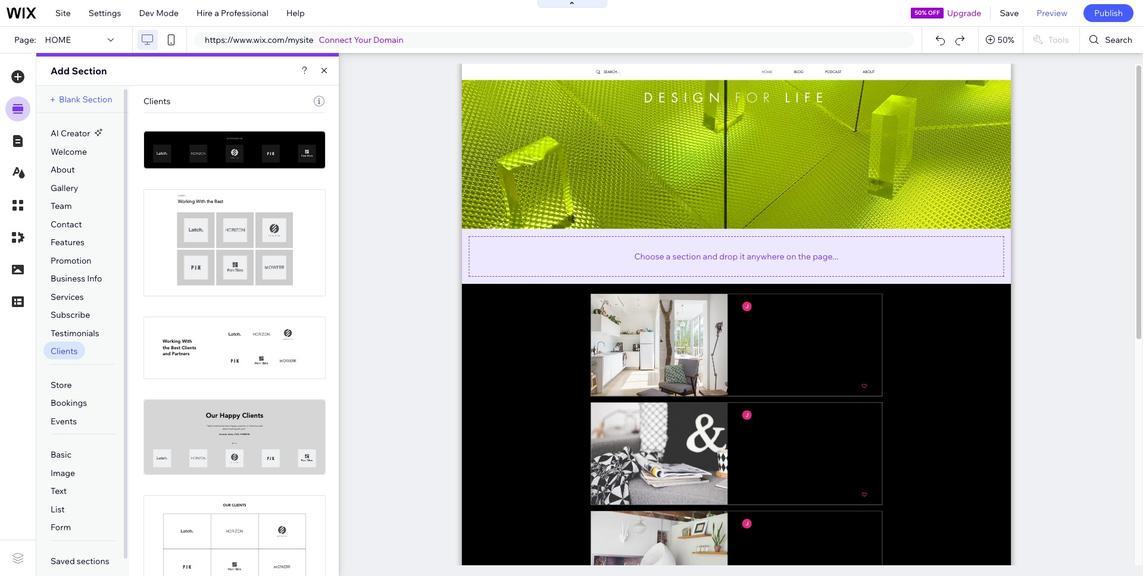 Task type: describe. For each thing, give the bounding box(es) containing it.
0 horizontal spatial clients
[[51, 346, 78, 357]]

home
[[45, 35, 71, 45]]

publish button
[[1084, 4, 1134, 22]]

upgrade
[[948, 8, 982, 18]]

blank
[[59, 94, 81, 105]]

team
[[51, 201, 72, 211]]

off
[[928, 9, 940, 17]]

the
[[798, 251, 811, 262]]

site
[[55, 8, 71, 18]]

50% off
[[915, 9, 940, 17]]

tools
[[1049, 35, 1069, 45]]

section for add section
[[72, 65, 107, 77]]

creator
[[61, 128, 90, 139]]

promotion
[[51, 255, 91, 266]]

saved
[[51, 556, 75, 567]]

features
[[51, 237, 84, 248]]

dev
[[139, 8, 154, 18]]

basic
[[51, 450, 71, 461]]

sections
[[77, 556, 109, 567]]

image
[[51, 468, 75, 479]]

bookings
[[51, 398, 87, 409]]

search button
[[1081, 27, 1144, 53]]

about
[[51, 164, 75, 175]]

dev mode
[[139, 8, 179, 18]]

50% button
[[979, 27, 1023, 53]]

preview button
[[1028, 0, 1077, 26]]

ai
[[51, 128, 59, 139]]

subscribe
[[51, 310, 90, 321]]

form
[[51, 523, 71, 533]]

add section
[[51, 65, 107, 77]]

services
[[51, 292, 84, 302]]

ai creator
[[51, 128, 90, 139]]

publish
[[1095, 8, 1123, 18]]

save
[[1000, 8, 1019, 18]]

help
[[286, 8, 305, 18]]

https://www.wix.com/mysite
[[205, 35, 314, 45]]

0 vertical spatial clients
[[144, 96, 171, 107]]

business
[[51, 273, 85, 284]]

drop
[[720, 251, 738, 262]]

and
[[703, 251, 718, 262]]

domain
[[373, 35, 404, 45]]



Task type: vqa. For each thing, say whether or not it's contained in the screenshot.
CONNECT
yes



Task type: locate. For each thing, give the bounding box(es) containing it.
a
[[215, 8, 219, 18], [666, 251, 671, 262]]

a right hire
[[215, 8, 219, 18]]

page...
[[813, 251, 839, 262]]

saved sections
[[51, 556, 109, 567]]

50%
[[915, 9, 927, 17], [998, 35, 1015, 45]]

search
[[1106, 35, 1133, 45]]

50% for 50% off
[[915, 9, 927, 17]]

0 horizontal spatial 50%
[[915, 9, 927, 17]]

list
[[51, 504, 65, 515]]

events
[[51, 416, 77, 427]]

50% inside button
[[998, 35, 1015, 45]]

contact
[[51, 219, 82, 230]]

1 horizontal spatial 50%
[[998, 35, 1015, 45]]

section right blank
[[82, 94, 112, 105]]

testimonials
[[51, 328, 99, 339]]

connect
[[319, 35, 352, 45]]

1 vertical spatial section
[[82, 94, 112, 105]]

section up blank section
[[72, 65, 107, 77]]

mode
[[156, 8, 179, 18]]

welcome
[[51, 146, 87, 157]]

your
[[354, 35, 372, 45]]

0 vertical spatial a
[[215, 8, 219, 18]]

professional
[[221, 8, 269, 18]]

1 vertical spatial clients
[[51, 346, 78, 357]]

0 vertical spatial section
[[72, 65, 107, 77]]

section
[[72, 65, 107, 77], [82, 94, 112, 105]]

hire a professional
[[197, 8, 269, 18]]

a for professional
[[215, 8, 219, 18]]

1 horizontal spatial a
[[666, 251, 671, 262]]

section for blank section
[[82, 94, 112, 105]]

choose
[[635, 251, 664, 262]]

tools button
[[1024, 27, 1080, 53]]

clients
[[144, 96, 171, 107], [51, 346, 78, 357]]

on
[[787, 251, 797, 262]]

store
[[51, 380, 72, 391]]

business info
[[51, 273, 102, 284]]

1 vertical spatial a
[[666, 251, 671, 262]]

50% left off
[[915, 9, 927, 17]]

0 vertical spatial 50%
[[915, 9, 927, 17]]

1 vertical spatial 50%
[[998, 35, 1015, 45]]

0 horizontal spatial a
[[215, 8, 219, 18]]

add
[[51, 65, 70, 77]]

save button
[[991, 0, 1028, 26]]

text
[[51, 486, 67, 497]]

a for section
[[666, 251, 671, 262]]

1 horizontal spatial clients
[[144, 96, 171, 107]]

settings
[[89, 8, 121, 18]]

a left section
[[666, 251, 671, 262]]

50% down save button
[[998, 35, 1015, 45]]

50% for 50%
[[998, 35, 1015, 45]]

anywhere
[[747, 251, 785, 262]]

https://www.wix.com/mysite connect your domain
[[205, 35, 404, 45]]

preview
[[1037, 8, 1068, 18]]

it
[[740, 251, 745, 262]]

blank section
[[59, 94, 112, 105]]

gallery
[[51, 183, 78, 193]]

info
[[87, 273, 102, 284]]

hire
[[197, 8, 213, 18]]

choose a section and drop it anywhere on the page...
[[635, 251, 839, 262]]

section
[[673, 251, 701, 262]]



